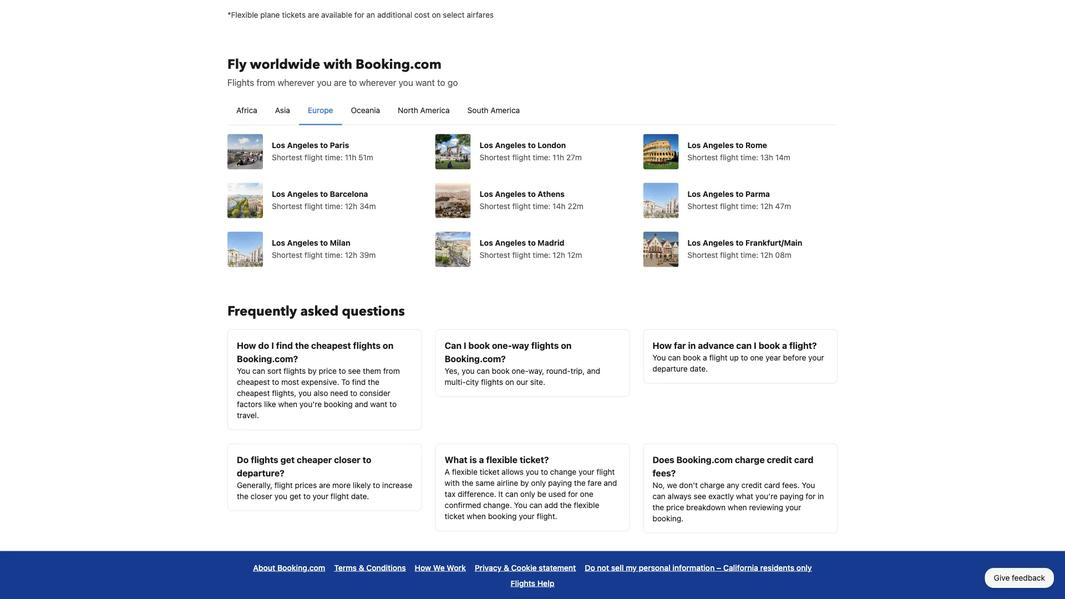 Task type: vqa. For each thing, say whether or not it's contained in the screenshot.
'way'
yes



Task type: locate. For each thing, give the bounding box(es) containing it.
america inside south america button
[[491, 106, 520, 115]]

time: inside los angeles to athens shortest flight time: 14h 22m
[[533, 202, 551, 211]]

0 vertical spatial are
[[308, 10, 319, 19]]

price up "expensive."
[[319, 367, 337, 376]]

do for flights
[[237, 455, 249, 465]]

flight inside los angeles to frankfurt/main shortest flight time: 12h 08m
[[721, 251, 739, 260]]

to inside the los angeles to london shortest flight time: 11h 27m
[[528, 141, 536, 150]]

los angeles to london shortest flight time: 11h 27m
[[480, 141, 582, 162]]

1 horizontal spatial booking.com?
[[445, 354, 506, 364]]

paying up used
[[548, 479, 572, 488]]

time: for frankfurt/main
[[741, 251, 759, 260]]

1 america from the left
[[421, 106, 450, 115]]

up
[[730, 353, 739, 362]]

shortest inside los angeles to milan shortest flight time: 12h 39m
[[272, 251, 303, 260]]

0 horizontal spatial one
[[580, 490, 594, 499]]

want
[[416, 77, 435, 88], [370, 400, 388, 409]]

los inside los angeles to milan shortest flight time: 12h 39m
[[272, 238, 285, 248]]

shortest inside los angeles to frankfurt/main shortest flight time: 12h 08m
[[688, 251, 718, 260]]

time:
[[325, 153, 343, 162], [533, 153, 551, 162], [741, 153, 759, 162], [325, 202, 343, 211], [533, 202, 551, 211], [741, 202, 759, 211], [325, 251, 343, 260], [533, 251, 551, 260], [741, 251, 759, 260]]

flights down fly
[[228, 77, 254, 88]]

1 horizontal spatial want
[[416, 77, 435, 88]]

0 horizontal spatial date.
[[351, 492, 369, 501]]

flexible down is
[[452, 468, 478, 477]]

site.
[[531, 378, 546, 387]]

1 vertical spatial with
[[445, 479, 460, 488]]

12h down milan
[[345, 251, 358, 260]]

2 vertical spatial are
[[319, 481, 330, 490]]

give
[[994, 574, 1010, 583]]

2 vertical spatial a
[[479, 455, 484, 465]]

angeles inside los angeles to milan shortest flight time: 12h 39m
[[287, 238, 318, 248]]

angeles left "barcelona"
[[287, 190, 318, 199]]

my
[[626, 564, 637, 573]]

to left "barcelona"
[[320, 190, 328, 199]]

your inside does booking.com charge credit card fees? no, we don't charge any credit card fees. you can always see exactly what you're paying for in the price breakdown when reviewing your booking.
[[786, 503, 802, 512]]

do inside do flights get cheaper closer to departure? generally, flight prices are more likely to increase the closer you get to your flight date.
[[237, 455, 249, 465]]

find right do
[[276, 341, 293, 351]]

credit up what
[[742, 481, 763, 490]]

los for los angeles to madrid shortest flight time: 12h 12m
[[480, 238, 493, 248]]

an
[[367, 10, 375, 19]]

rome
[[746, 141, 768, 150]]

paris
[[330, 141, 349, 150]]

in inside how far in advance can i book a flight? you can book a flight up to one year before your departure date.
[[688, 341, 696, 351]]

your inside how far in advance can i book a flight? you can book a flight up to one year before your departure date.
[[809, 353, 825, 362]]

1 horizontal spatial do
[[585, 564, 595, 573]]

47m
[[776, 202, 792, 211]]

how far in advance can i book a flight? you can book a flight up to one year before your departure date.
[[653, 341, 825, 374]]

you inside how do i find the cheapest flights on booking.com? you can sort flights by price to see them from cheapest to most expensive. to find the cheapest flights, you also need to consider factors like when you're booking and want to travel.
[[237, 367, 250, 376]]

asia button
[[266, 96, 299, 125]]

america for north america
[[421, 106, 450, 115]]

& for privacy
[[504, 564, 510, 573]]

america
[[421, 106, 450, 115], [491, 106, 520, 115]]

about booking.com link
[[253, 561, 325, 576]]

& for terms
[[359, 564, 365, 573]]

flights
[[228, 77, 254, 88], [511, 579, 536, 588]]

flight inside los angeles to paris shortest flight time: 11h 51m
[[305, 153, 323, 162]]

with inside fly worldwide with booking.com flights from wherever you are to wherever you want to go
[[324, 56, 352, 74]]

& inside privacy & cookie statement link
[[504, 564, 510, 573]]

time: for london
[[533, 153, 551, 162]]

flight inside los angeles to milan shortest flight time: 12h 39m
[[305, 251, 323, 260]]

1 horizontal spatial price
[[667, 503, 685, 512]]

angeles for barcelona
[[287, 190, 318, 199]]

los for los angeles to barcelona shortest flight time: 12h 34m
[[272, 190, 285, 199]]

a down advance
[[703, 353, 708, 362]]

11h left 51m
[[345, 153, 357, 162]]

flight inside los angeles to madrid shortest flight time: 12h 12m
[[513, 251, 531, 260]]

flight left the 39m
[[305, 251, 323, 260]]

book
[[469, 341, 490, 351], [759, 341, 781, 351], [683, 353, 701, 362], [492, 367, 510, 376]]

1 horizontal spatial &
[[504, 564, 510, 573]]

0 vertical spatial date.
[[690, 364, 708, 374]]

0 horizontal spatial &
[[359, 564, 365, 573]]

you inside what is a flexible ticket? a flexible ticket allows you to change your flight with the same airline by only paying the fare and tax difference. it can only be used for one confirmed change. you can add the flexible ticket when booking your flight.
[[526, 468, 539, 477]]

2 america from the left
[[491, 106, 520, 115]]

a up before
[[783, 341, 788, 351]]

0 horizontal spatial how
[[237, 341, 256, 351]]

need
[[330, 389, 348, 398]]

way
[[512, 341, 529, 351]]

year
[[766, 353, 781, 362]]

flight up fare
[[597, 468, 615, 477]]

flight down advance
[[710, 353, 728, 362]]

2 horizontal spatial a
[[783, 341, 788, 351]]

you up north
[[399, 77, 413, 88]]

you down the departure?
[[275, 492, 288, 501]]

12h inside los angeles to madrid shortest flight time: 12h 12m
[[553, 251, 566, 260]]

can
[[737, 341, 752, 351], [668, 353, 681, 362], [252, 367, 265, 376], [477, 367, 490, 376], [506, 490, 518, 499], [653, 492, 666, 501], [530, 501, 543, 510]]

time: down the 'madrid'
[[533, 251, 551, 260]]

2 horizontal spatial for
[[806, 492, 816, 501]]

12h down frankfurt/main
[[761, 251, 774, 260]]

departure?
[[237, 468, 285, 479]]

statement
[[539, 564, 576, 573]]

1 vertical spatial a
[[703, 353, 708, 362]]

0 horizontal spatial america
[[421, 106, 450, 115]]

2 i from the left
[[464, 341, 467, 351]]

shortest for los angeles to frankfurt/main shortest flight time: 12h 08m
[[688, 251, 718, 260]]

1 booking.com? from the left
[[237, 354, 298, 364]]

0 horizontal spatial in
[[688, 341, 696, 351]]

0 vertical spatial in
[[688, 341, 696, 351]]

0 horizontal spatial a
[[479, 455, 484, 465]]

flight for rome
[[721, 153, 739, 162]]

the down frequently asked questions
[[295, 341, 309, 351]]

shortest for los angeles to london shortest flight time: 11h 27m
[[480, 153, 510, 162]]

to down ticket?
[[541, 468, 548, 477]]

12h inside los angeles to frankfurt/main shortest flight time: 12h 08m
[[761, 251, 774, 260]]

0 vertical spatial booking.com
[[356, 56, 442, 74]]

change
[[550, 468, 577, 477]]

0 horizontal spatial booking.com?
[[237, 354, 298, 364]]

1 horizontal spatial booking
[[488, 512, 517, 521]]

when down what
[[728, 503, 747, 512]]

from down worldwide
[[257, 77, 275, 88]]

you right fees.
[[802, 481, 816, 490]]

shortest for los angeles to rome shortest flight time: 13h 14m
[[688, 153, 718, 162]]

how
[[237, 341, 256, 351], [653, 341, 672, 351], [415, 564, 431, 573]]

1 horizontal spatial in
[[818, 492, 824, 501]]

los angeles to barcelona image
[[228, 183, 263, 219]]

how for how far in advance can i book a flight?
[[653, 341, 672, 351]]

you inside what is a flexible ticket? a flexible ticket allows you to change your flight with the same airline by only paying the fare and tax difference. it can only be used for one confirmed change. you can add the flexible ticket when booking your flight.
[[514, 501, 528, 510]]

see up breakdown
[[694, 492, 707, 501]]

2 horizontal spatial i
[[754, 341, 757, 351]]

1 horizontal spatial and
[[587, 367, 601, 376]]

los angeles to madrid image
[[436, 232, 471, 268]]

time: for madrid
[[533, 251, 551, 260]]

you up you're
[[299, 389, 312, 398]]

los right los angeles to parma image
[[688, 190, 701, 199]]

time: inside los angeles to madrid shortest flight time: 12h 12m
[[533, 251, 551, 260]]

1 vertical spatial booking
[[488, 512, 517, 521]]

0 vertical spatial see
[[348, 367, 361, 376]]

to down consider
[[390, 400, 397, 409]]

likely
[[353, 481, 371, 490]]

can up city
[[477, 367, 490, 376]]

flight left 08m
[[721, 251, 739, 260]]

flight inside the los angeles to london shortest flight time: 11h 27m
[[513, 153, 531, 162]]

1 horizontal spatial 11h
[[553, 153, 564, 162]]

& inside the 'terms & conditions' link
[[359, 564, 365, 573]]

los angeles to athens shortest flight time: 14h 22m
[[480, 190, 584, 211]]

los inside los angeles to barcelona shortest flight time: 12h 34m
[[272, 190, 285, 199]]

los for los angeles to milan shortest flight time: 12h 39m
[[272, 238, 285, 248]]

0 horizontal spatial by
[[308, 367, 317, 376]]

terms
[[334, 564, 357, 573]]

los angeles to athens image
[[436, 183, 471, 219]]

want down consider
[[370, 400, 388, 409]]

los for los angeles to london shortest flight time: 11h 27m
[[480, 141, 493, 150]]

difference.
[[458, 490, 497, 499]]

i right can
[[464, 341, 467, 351]]

1 vertical spatial booking.com
[[677, 455, 733, 465]]

27m
[[567, 153, 582, 162]]

on right cost
[[432, 10, 441, 19]]

1 vertical spatial ticket
[[445, 512, 465, 521]]

1 11h from the left
[[345, 153, 357, 162]]

booking.com for does
[[677, 455, 733, 465]]

wherever down worldwide
[[278, 77, 315, 88]]

0 vertical spatial and
[[587, 367, 601, 376]]

ticket
[[480, 468, 500, 477], [445, 512, 465, 521]]

how left do
[[237, 341, 256, 351]]

0 horizontal spatial price
[[319, 367, 337, 376]]

1 horizontal spatial america
[[491, 106, 520, 115]]

time: down london
[[533, 153, 551, 162]]

shortest inside the los angeles to london shortest flight time: 11h 27m
[[480, 153, 510, 162]]

2 horizontal spatial how
[[653, 341, 672, 351]]

time: inside 'los angeles to rome shortest flight time: 13h 14m'
[[741, 153, 759, 162]]

booking
[[324, 400, 353, 409], [488, 512, 517, 521]]

to right likely
[[373, 481, 380, 490]]

see
[[348, 367, 361, 376], [694, 492, 707, 501]]

1 vertical spatial see
[[694, 492, 707, 501]]

when down confirmed
[[467, 512, 486, 521]]

2 horizontal spatial flexible
[[574, 501, 600, 510]]

11h inside the los angeles to london shortest flight time: 11h 27m
[[553, 153, 564, 162]]

1 horizontal spatial paying
[[780, 492, 804, 501]]

personal
[[639, 564, 671, 573]]

to inside los angeles to paris shortest flight time: 11h 51m
[[320, 141, 328, 150]]

2 vertical spatial booking.com
[[277, 564, 325, 573]]

book up the year
[[759, 341, 781, 351]]

departure
[[653, 364, 688, 374]]

like
[[264, 400, 276, 409]]

los right los angeles to rome 'image'
[[688, 141, 701, 150]]

cheaper
[[297, 455, 332, 465]]

shortest for los angeles to madrid shortest flight time: 12h 12m
[[480, 251, 510, 260]]

are
[[308, 10, 319, 19], [334, 77, 347, 88], [319, 481, 330, 490]]

the up difference.
[[462, 479, 474, 488]]

flight for athens
[[513, 202, 531, 211]]

12h inside los angeles to milan shortest flight time: 12h 39m
[[345, 251, 358, 260]]

how left far on the right bottom
[[653, 341, 672, 351]]

one inside what is a flexible ticket? a flexible ticket allows you to change your flight with the same airline by only paying the fare and tax difference. it can only be used for one confirmed change. you can add the flexible ticket when booking your flight.
[[580, 490, 594, 499]]

0 horizontal spatial with
[[324, 56, 352, 74]]

privacy
[[475, 564, 502, 573]]

0 horizontal spatial see
[[348, 367, 361, 376]]

when inside what is a flexible ticket? a flexible ticket allows you to change your flight with the same airline by only paying the fare and tax difference. it can only be used for one confirmed change. you can add the flexible ticket when booking your flight.
[[467, 512, 486, 521]]

los inside los angeles to madrid shortest flight time: 12h 12m
[[480, 238, 493, 248]]

from inside fly worldwide with booking.com flights from wherever you are to wherever you want to go
[[257, 77, 275, 88]]

booking.com for about
[[277, 564, 325, 573]]

1 horizontal spatial credit
[[767, 455, 793, 465]]

add
[[545, 501, 558, 510]]

time: down athens
[[533, 202, 551, 211]]

los right the los angeles to barcelona image
[[272, 190, 285, 199]]

in right you're
[[818, 492, 824, 501]]

1 vertical spatial and
[[355, 400, 368, 409]]

1 horizontal spatial by
[[521, 479, 529, 488]]

angeles left the rome
[[703, 141, 734, 150]]

flights down cookie
[[511, 579, 536, 588]]

12h for 39m
[[345, 251, 358, 260]]

12h for 12m
[[553, 251, 566, 260]]

a
[[783, 341, 788, 351], [703, 353, 708, 362], [479, 455, 484, 465]]

when inside how do i find the cheapest flights on booking.com? you can sort flights by price to see them from cheapest to most expensive. to find the cheapest flights, you also need to consider factors like when you're booking and want to travel.
[[278, 400, 298, 409]]

1 vertical spatial card
[[765, 481, 781, 490]]

0 vertical spatial do
[[237, 455, 249, 465]]

angeles left the 'madrid'
[[495, 238, 526, 248]]

1 vertical spatial one
[[580, 490, 594, 499]]

angeles for parma
[[703, 190, 734, 199]]

before
[[783, 353, 807, 362]]

how do i find the cheapest flights on booking.com? you can sort flights by price to see them from cheapest to most expensive. to find the cheapest flights, you also need to consider factors like when you're booking and want to travel.
[[237, 341, 400, 420]]

0 vertical spatial from
[[257, 77, 275, 88]]

to inside 'los angeles to rome shortest flight time: 13h 14m'
[[736, 141, 744, 150]]

do not sell my personal information – california residents only link
[[585, 561, 812, 576]]

you right 'change.'
[[514, 501, 528, 510]]

with up europe
[[324, 56, 352, 74]]

12h inside the los angeles to parma shortest flight time: 12h 47m
[[761, 202, 774, 211]]

1 vertical spatial closer
[[251, 492, 273, 501]]

shortest right los angeles to rome 'image'
[[688, 153, 718, 162]]

tab list containing africa
[[228, 96, 838, 126]]

i right advance
[[754, 341, 757, 351]]

flights up them
[[353, 341, 381, 351]]

angeles for madrid
[[495, 238, 526, 248]]

shortest inside 'los angeles to rome shortest flight time: 13h 14m'
[[688, 153, 718, 162]]

0 horizontal spatial 11h
[[345, 153, 357, 162]]

how inside how do i find the cheapest flights on booking.com? you can sort flights by price to see them from cheapest to most expensive. to find the cheapest flights, you also need to consider factors like when you're booking and want to travel.
[[237, 341, 256, 351]]

1 i from the left
[[271, 341, 274, 351]]

1 vertical spatial do
[[585, 564, 595, 573]]

with
[[324, 56, 352, 74], [445, 479, 460, 488]]

do not sell my personal information – california residents only
[[585, 564, 812, 573]]

2 & from the left
[[504, 564, 510, 573]]

2 horizontal spatial when
[[728, 503, 747, 512]]

flights help
[[511, 579, 555, 588]]

1 horizontal spatial a
[[703, 353, 708, 362]]

0 vertical spatial want
[[416, 77, 435, 88]]

america for south america
[[491, 106, 520, 115]]

los angeles to rome shortest flight time: 13h 14m
[[688, 141, 791, 162]]

flexible
[[486, 455, 518, 465], [452, 468, 478, 477], [574, 501, 600, 510]]

shortest right los angeles to madrid image
[[480, 251, 510, 260]]

booking.com
[[356, 56, 442, 74], [677, 455, 733, 465], [277, 564, 325, 573]]

closer down generally, on the bottom left
[[251, 492, 273, 501]]

and inside how do i find the cheapest flights on booking.com? you can sort flights by price to see them from cheapest to most expensive. to find the cheapest flights, you also need to consider factors like when you're booking and want to travel.
[[355, 400, 368, 409]]

how left we
[[415, 564, 431, 573]]

can down no, in the bottom right of the page
[[653, 492, 666, 501]]

flights help link
[[511, 576, 555, 592]]

los for los angeles to athens shortest flight time: 14h 22m
[[480, 190, 493, 199]]

select
[[443, 10, 465, 19]]

angeles inside the los angeles to london shortest flight time: 11h 27m
[[495, 141, 526, 150]]

1 & from the left
[[359, 564, 365, 573]]

your down flight?
[[809, 353, 825, 362]]

for inside what is a flexible ticket? a flexible ticket allows you to change your flight with the same airline by only paying the fare and tax difference. it can only be used for one confirmed change. you can add the flexible ticket when booking your flight.
[[568, 490, 578, 499]]

flight for frankfurt/main
[[721, 251, 739, 260]]

0 vertical spatial charge
[[735, 455, 765, 465]]

used
[[549, 490, 566, 499]]

for
[[355, 10, 365, 19], [568, 490, 578, 499], [806, 492, 816, 501]]

booking.com right about
[[277, 564, 325, 573]]

to inside los angeles to madrid shortest flight time: 12h 12m
[[528, 238, 536, 248]]

shortest for los angeles to paris shortest flight time: 11h 51m
[[272, 153, 303, 162]]

credit up fees.
[[767, 455, 793, 465]]

flight inside 'los angeles to rome shortest flight time: 13h 14m'
[[721, 153, 739, 162]]

0 vertical spatial by
[[308, 367, 317, 376]]

to left athens
[[528, 190, 536, 199]]

0 horizontal spatial i
[[271, 341, 274, 351]]

1 vertical spatial are
[[334, 77, 347, 88]]

angeles for milan
[[287, 238, 318, 248]]

card up you're
[[765, 481, 781, 490]]

angeles inside los angeles to paris shortest flight time: 11h 51m
[[287, 141, 318, 150]]

los inside los angeles to athens shortest flight time: 14h 22m
[[480, 190, 493, 199]]

to left the rome
[[736, 141, 744, 150]]

a right is
[[479, 455, 484, 465]]

you inside how do i find the cheapest flights on booking.com? you can sort flights by price to see them from cheapest to most expensive. to find the cheapest flights, you also need to consider factors like when you're booking and want to travel.
[[299, 389, 312, 398]]

angeles left parma
[[703, 190, 734, 199]]

2 booking.com? from the left
[[445, 354, 506, 364]]

1 vertical spatial find
[[352, 378, 366, 387]]

oceania button
[[342, 96, 389, 125]]

time: inside the los angeles to london shortest flight time: 11h 27m
[[533, 153, 551, 162]]

athens
[[538, 190, 565, 199]]

1 vertical spatial flights
[[511, 579, 536, 588]]

shortest inside los angeles to athens shortest flight time: 14h 22m
[[480, 202, 510, 211]]

1 vertical spatial want
[[370, 400, 388, 409]]

terms & conditions
[[334, 564, 406, 573]]

1 horizontal spatial flights
[[511, 579, 536, 588]]

0 horizontal spatial flights
[[228, 77, 254, 88]]

0 vertical spatial booking
[[324, 400, 353, 409]]

one-
[[492, 341, 512, 351], [512, 367, 529, 376]]

1 vertical spatial only
[[521, 490, 536, 499]]

africa button
[[228, 96, 266, 125]]

by down allows
[[521, 479, 529, 488]]

los inside los angeles to paris shortest flight time: 11h 51m
[[272, 141, 285, 150]]

are right "tickets"
[[308, 10, 319, 19]]

the down generally, on the bottom left
[[237, 492, 249, 501]]

angeles inside the los angeles to parma shortest flight time: 12h 47m
[[703, 190, 734, 199]]

are up europe button
[[334, 77, 347, 88]]

angeles inside los angeles to madrid shortest flight time: 12h 12m
[[495, 238, 526, 248]]

to up to
[[339, 367, 346, 376]]

1 horizontal spatial one
[[751, 353, 764, 362]]

los angeles to milan shortest flight time: 12h 39m
[[272, 238, 376, 260]]

oceania
[[351, 106, 380, 115]]

flight
[[305, 153, 323, 162], [513, 153, 531, 162], [721, 153, 739, 162], [305, 202, 323, 211], [513, 202, 531, 211], [721, 202, 739, 211], [305, 251, 323, 260], [513, 251, 531, 260], [721, 251, 739, 260], [710, 353, 728, 362], [597, 468, 615, 477], [275, 481, 293, 490], [331, 492, 349, 501]]

0 horizontal spatial paying
[[548, 479, 572, 488]]

time: down parma
[[741, 202, 759, 211]]

los inside 'los angeles to rome shortest flight time: 13h 14m'
[[688, 141, 701, 150]]

0 horizontal spatial booking.com
[[277, 564, 325, 573]]

11h for 27m
[[553, 153, 564, 162]]

0 vertical spatial credit
[[767, 455, 793, 465]]

& left cookie
[[504, 564, 510, 573]]

to left the paris
[[320, 141, 328, 150]]

1 vertical spatial by
[[521, 479, 529, 488]]

with inside what is a flexible ticket? a flexible ticket allows you to change your flight with the same airline by only paying the fare and tax difference. it can only be used for one confirmed change. you can add the flexible ticket when booking your flight.
[[445, 479, 460, 488]]

not
[[597, 564, 610, 573]]

los inside los angeles to frankfurt/main shortest flight time: 12h 08m
[[688, 238, 701, 248]]

worldwide
[[250, 56, 320, 74]]

shortest inside los angeles to barcelona shortest flight time: 12h 34m
[[272, 202, 303, 211]]

flight up los angeles to frankfurt/main shortest flight time: 12h 08m
[[721, 202, 739, 211]]

what
[[445, 455, 468, 465]]

shortest right los angeles to parma image
[[688, 202, 718, 211]]

2 11h from the left
[[553, 153, 564, 162]]

want left 'go'
[[416, 77, 435, 88]]

when down flights,
[[278, 400, 298, 409]]

plane
[[260, 10, 280, 19]]

1 horizontal spatial see
[[694, 492, 707, 501]]

angeles inside los angeles to frankfurt/main shortest flight time: 12h 08m
[[703, 238, 734, 248]]

tab list
[[228, 96, 838, 126]]

yes,
[[445, 367, 460, 376]]

los angeles to parma shortest flight time: 12h 47m
[[688, 190, 792, 211]]

3 i from the left
[[754, 341, 757, 351]]

los inside the los angeles to london shortest flight time: 11h 27m
[[480, 141, 493, 150]]

shortest inside los angeles to paris shortest flight time: 11h 51m
[[272, 153, 303, 162]]

privacy & cookie statement link
[[475, 561, 576, 576]]

on
[[432, 10, 441, 19], [383, 341, 394, 351], [561, 341, 572, 351], [506, 378, 515, 387]]

time: down the paris
[[325, 153, 343, 162]]

& right terms
[[359, 564, 365, 573]]

0 vertical spatial one
[[751, 353, 764, 362]]

from right them
[[383, 367, 400, 376]]

how we work link
[[415, 561, 466, 576]]

date. inside how far in advance can i book a flight? you can book a flight up to one year before your departure date.
[[690, 364, 708, 374]]

the inside does booking.com charge credit card fees? no, we don't charge any credit card fees. you can always see exactly what you're paying for in the price breakdown when reviewing your booking.
[[653, 503, 665, 512]]

time: inside los angeles to paris shortest flight time: 11h 51m
[[325, 153, 343, 162]]

time: for barcelona
[[325, 202, 343, 211]]

to left frankfurt/main
[[736, 238, 744, 248]]

flight.
[[537, 512, 558, 521]]

parma
[[746, 190, 770, 199]]

flight left "12m"
[[513, 251, 531, 260]]

1 horizontal spatial from
[[383, 367, 400, 376]]

time: down milan
[[325, 251, 343, 260]]

to inside what is a flexible ticket? a flexible ticket allows you to change your flight with the same airline by only paying the fare and tax difference. it can only be used for one confirmed change. you can add the flexible ticket when booking your flight.
[[541, 468, 548, 477]]

your down prices
[[313, 492, 329, 501]]

shortest inside the los angeles to parma shortest flight time: 12h 47m
[[688, 202, 718, 211]]

to left the 'madrid'
[[528, 238, 536, 248]]

time: inside los angeles to barcelona shortest flight time: 12h 34m
[[325, 202, 343, 211]]

fare
[[588, 479, 602, 488]]

find right to
[[352, 378, 366, 387]]

1 horizontal spatial date.
[[690, 364, 708, 374]]

you left sort
[[237, 367, 250, 376]]

0 horizontal spatial and
[[355, 400, 368, 409]]

1 horizontal spatial when
[[467, 512, 486, 521]]

shortest inside los angeles to madrid shortest flight time: 12h 12m
[[480, 251, 510, 260]]

africa
[[236, 106, 257, 115]]

1 vertical spatial from
[[383, 367, 400, 376]]

1 vertical spatial price
[[667, 503, 685, 512]]

more
[[333, 481, 351, 490]]

see inside how do i find the cheapest flights on booking.com? you can sort flights by price to see them from cheapest to most expensive. to find the cheapest flights, you also need to consider factors like when you're booking and want to travel.
[[348, 367, 361, 376]]

to inside the los angeles to parma shortest flight time: 12h 47m
[[736, 190, 744, 199]]

flight inside los angeles to barcelona shortest flight time: 12h 34m
[[305, 202, 323, 211]]

angeles down south america button
[[495, 141, 526, 150]]

sort
[[267, 367, 282, 376]]

1 horizontal spatial i
[[464, 341, 467, 351]]

barcelona
[[330, 190, 368, 199]]

shortest for los angeles to barcelona shortest flight time: 12h 34m
[[272, 202, 303, 211]]

flights right way
[[532, 341, 559, 351]]

by inside what is a flexible ticket? a flexible ticket allows you to change your flight with the same airline by only paying the fare and tax difference. it can only be used for one confirmed change. you can add the flexible ticket when booking your flight.
[[521, 479, 529, 488]]

0 horizontal spatial flexible
[[452, 468, 478, 477]]

one down fare
[[580, 490, 594, 499]]

1 horizontal spatial booking.com
[[356, 56, 442, 74]]

ticket down confirmed
[[445, 512, 465, 521]]

are left more
[[319, 481, 330, 490]]

angeles for paris
[[287, 141, 318, 150]]



Task type: describe. For each thing, give the bounding box(es) containing it.
you're
[[756, 492, 778, 501]]

north america button
[[389, 96, 459, 125]]

can inside how do i find the cheapest flights on booking.com? you can sort flights by price to see them from cheapest to most expensive. to find the cheapest flights, you also need to consider factors like when you're booking and want to travel.
[[252, 367, 265, 376]]

los angeles to paris shortest flight time: 11h 51m
[[272, 141, 374, 162]]

by inside how do i find the cheapest flights on booking.com? you can sort flights by price to see them from cheapest to most expensive. to find the cheapest flights, you also need to consider factors like when you're booking and want to travel.
[[308, 367, 317, 376]]

price inside how do i find the cheapest flights on booking.com? you can sort flights by price to see them from cheapest to most expensive. to find the cheapest flights, you also need to consider factors like when you're booking and want to travel.
[[319, 367, 337, 376]]

booking inside how do i find the cheapest flights on booking.com? you can sort flights by price to see them from cheapest to most expensive. to find the cheapest flights, you also need to consider factors like when you're booking and want to travel.
[[324, 400, 353, 409]]

angeles for rome
[[703, 141, 734, 150]]

to
[[342, 378, 350, 387]]

you inside how far in advance can i book a flight? you can book a flight up to one year before your departure date.
[[653, 353, 666, 362]]

0 vertical spatial get
[[281, 455, 295, 465]]

time: for parma
[[741, 202, 759, 211]]

on up round-
[[561, 341, 572, 351]]

trip,
[[571, 367, 585, 376]]

shortest for los angeles to parma shortest flight time: 12h 47m
[[688, 202, 718, 211]]

you inside do flights get cheaper closer to departure? generally, flight prices are more likely to increase the closer you get to your flight date.
[[275, 492, 288, 501]]

14m
[[776, 153, 791, 162]]

consider
[[360, 389, 391, 398]]

0 horizontal spatial find
[[276, 341, 293, 351]]

want inside fly worldwide with booking.com flights from wherever you are to wherever you want to go
[[416, 77, 435, 88]]

0 vertical spatial a
[[783, 341, 788, 351]]

1 horizontal spatial charge
[[735, 455, 765, 465]]

round-
[[547, 367, 571, 376]]

give feedback button
[[986, 568, 1055, 588]]

multi-
[[445, 378, 466, 387]]

to up likely
[[363, 455, 372, 465]]

california
[[724, 564, 759, 573]]

fly worldwide with booking.com flights from wherever you are to wherever you want to go
[[228, 56, 458, 88]]

cost
[[415, 10, 430, 19]]

can inside does booking.com charge credit card fees? no, we don't charge any credit card fees. you can always see exactly what you're paying for in the price breakdown when reviewing your booking.
[[653, 492, 666, 501]]

12h for 47m
[[761, 202, 774, 211]]

to inside los angeles to milan shortest flight time: 12h 39m
[[320, 238, 328, 248]]

1 vertical spatial flexible
[[452, 468, 478, 477]]

same
[[476, 479, 495, 488]]

1 wherever from the left
[[278, 77, 315, 88]]

tickets
[[282, 10, 306, 19]]

0 vertical spatial one-
[[492, 341, 512, 351]]

to inside los angeles to frankfurt/main shortest flight time: 12h 08m
[[736, 238, 744, 248]]

los angeles to frankfurt/main image
[[643, 232, 679, 268]]

1 horizontal spatial how
[[415, 564, 431, 573]]

on left our
[[506, 378, 515, 387]]

12h for 34m
[[345, 202, 358, 211]]

*flexible
[[228, 10, 258, 19]]

booking.
[[653, 514, 684, 523]]

flight for parma
[[721, 202, 739, 211]]

south
[[468, 106, 489, 115]]

one inside how far in advance can i book a flight? you can book a flight up to one year before your departure date.
[[751, 353, 764, 362]]

prices
[[295, 481, 317, 490]]

how for how do i find the cheapest flights on booking.com?
[[237, 341, 256, 351]]

can right it
[[506, 490, 518, 499]]

0 horizontal spatial charge
[[700, 481, 725, 490]]

1 vertical spatial cheapest
[[237, 378, 270, 387]]

time: for milan
[[325, 251, 343, 260]]

what is a flexible ticket? a flexible ticket allows you to change your flight with the same airline by only paying the fare and tax difference. it can only be used for one confirmed change. you can add the flexible ticket when booking your flight.
[[445, 455, 617, 521]]

14h
[[553, 202, 566, 211]]

you inside does booking.com charge credit card fees? no, we don't charge any credit card fees. you can always see exactly what you're paying for in the price breakdown when reviewing your booking.
[[802, 481, 816, 490]]

shortest for los angeles to athens shortest flight time: 14h 22m
[[480, 202, 510, 211]]

los for los angeles to parma shortest flight time: 12h 47m
[[688, 190, 701, 199]]

privacy & cookie statement
[[475, 564, 576, 573]]

the down used
[[560, 501, 572, 510]]

date. inside do flights get cheaper closer to departure? generally, flight prices are more likely to increase the closer you get to your flight date.
[[351, 492, 369, 501]]

to inside los angeles to barcelona shortest flight time: 12h 34m
[[320, 190, 328, 199]]

1 horizontal spatial card
[[795, 455, 814, 465]]

flight for london
[[513, 153, 531, 162]]

flights up most
[[284, 367, 306, 376]]

any
[[727, 481, 740, 490]]

0 horizontal spatial for
[[355, 10, 365, 19]]

booking.com? inside how do i find the cheapest flights on booking.com? you can sort flights by price to see them from cheapest to most expensive. to find the cheapest flights, you also need to consider factors like when you're booking and want to travel.
[[237, 354, 298, 364]]

north america
[[398, 106, 450, 115]]

1 horizontal spatial flexible
[[486, 455, 518, 465]]

–
[[717, 564, 722, 573]]

reviewing
[[750, 503, 784, 512]]

asia
[[275, 106, 290, 115]]

terms & conditions link
[[334, 561, 406, 576]]

does
[[653, 455, 675, 465]]

flight down more
[[331, 492, 349, 501]]

time: for paris
[[325, 153, 343, 162]]

flight for madrid
[[513, 251, 531, 260]]

way,
[[529, 367, 544, 376]]

go
[[448, 77, 458, 88]]

flight for paris
[[305, 153, 323, 162]]

11h for 51m
[[345, 153, 357, 162]]

flight for barcelona
[[305, 202, 323, 211]]

on inside how do i find the cheapest flights on booking.com? you can sort flights by price to see them from cheapest to most expensive. to find the cheapest flights, you also need to consider factors like when you're booking and want to travel.
[[383, 341, 394, 351]]

1 vertical spatial one-
[[512, 367, 529, 376]]

we
[[433, 564, 445, 573]]

the inside do flights get cheaper closer to departure? generally, flight prices are more likely to increase the closer you get to your flight date.
[[237, 492, 249, 501]]

los angeles to london image
[[436, 134, 471, 170]]

far
[[674, 341, 686, 351]]

milan
[[330, 238, 351, 248]]

frequently asked questions
[[228, 303, 405, 321]]

0 horizontal spatial ticket
[[445, 512, 465, 521]]

and inside what is a flexible ticket? a flexible ticket allows you to change your flight with the same airline by only paying the fare and tax difference. it can only be used for one confirmed change. you can add the flexible ticket when booking your flight.
[[604, 479, 617, 488]]

and inside can i book one-way flights on booking.com? yes, you can book one-way, round-trip, and multi-city flights on our site.
[[587, 367, 601, 376]]

flights,
[[272, 389, 297, 398]]

madrid
[[538, 238, 565, 248]]

when inside does booking.com charge credit card fees? no, we don't charge any credit card fees. you can always see exactly what you're paying for in the price breakdown when reviewing your booking.
[[728, 503, 747, 512]]

your up fare
[[579, 468, 595, 477]]

i inside can i book one-way flights on booking.com? yes, you can book one-way, round-trip, and multi-city flights on our site.
[[464, 341, 467, 351]]

los angeles to parma image
[[643, 183, 679, 219]]

flight inside how far in advance can i book a flight? you can book a flight up to one year before your departure date.
[[710, 353, 728, 362]]

allows
[[502, 468, 524, 477]]

can inside can i book one-way flights on booking.com? yes, you can book one-way, round-trip, and multi-city flights on our site.
[[477, 367, 490, 376]]

booking.com? inside can i book one-way flights on booking.com? yes, you can book one-way, round-trip, and multi-city flights on our site.
[[445, 354, 506, 364]]

do for not
[[585, 564, 595, 573]]

can up departure
[[668, 353, 681, 362]]

airfares
[[467, 10, 494, 19]]

to inside los angeles to athens shortest flight time: 14h 22m
[[528, 190, 536, 199]]

los for los angeles to paris shortest flight time: 11h 51m
[[272, 141, 285, 150]]

book down far on the right bottom
[[683, 353, 701, 362]]

no,
[[653, 481, 665, 490]]

flight left prices
[[275, 481, 293, 490]]

change.
[[484, 501, 512, 510]]

do
[[258, 341, 269, 351]]

questions
[[342, 303, 405, 321]]

a inside what is a flexible ticket? a flexible ticket allows you to change your flight with the same airline by only paying the fare and tax difference. it can only be used for one confirmed change. you can add the flexible ticket when booking your flight.
[[479, 455, 484, 465]]

angeles for frankfurt/main
[[703, 238, 734, 248]]

1 vertical spatial get
[[290, 492, 301, 501]]

fees.
[[783, 481, 800, 490]]

2 vertical spatial only
[[797, 564, 812, 573]]

it
[[499, 490, 503, 499]]

we
[[667, 481, 677, 490]]

want inside how do i find the cheapest flights on booking.com? you can sort flights by price to see them from cheapest to most expensive. to find the cheapest flights, you also need to consider factors like when you're booking and want to travel.
[[370, 400, 388, 409]]

how we work
[[415, 564, 466, 573]]

22m
[[568, 202, 584, 211]]

1 vertical spatial credit
[[742, 481, 763, 490]]

0 horizontal spatial card
[[765, 481, 781, 490]]

13h
[[761, 153, 774, 162]]

your left flight. on the right of the page
[[519, 512, 535, 521]]

flights inside do flights get cheaper closer to departure? generally, flight prices are more likely to increase the closer you get to your flight date.
[[251, 455, 278, 465]]

in inside does booking.com charge credit card fees? no, we don't charge any credit card fees. you can always see exactly what you're paying for in the price breakdown when reviewing your booking.
[[818, 492, 824, 501]]

2 wherever from the left
[[359, 77, 397, 88]]

flight?
[[790, 341, 817, 351]]

them
[[363, 367, 381, 376]]

0 vertical spatial only
[[531, 479, 546, 488]]

booking.com inside fly worldwide with booking.com flights from wherever you are to wherever you want to go
[[356, 56, 442, 74]]

be
[[538, 490, 547, 499]]

can down be
[[530, 501, 543, 510]]

factors
[[237, 400, 262, 409]]

book left way,
[[492, 367, 510, 376]]

book right can
[[469, 341, 490, 351]]

los for los angeles to rome shortest flight time: 13h 14m
[[688, 141, 701, 150]]

about booking.com
[[253, 564, 325, 573]]

breakdown
[[687, 503, 726, 512]]

time: for rome
[[741, 153, 759, 162]]

are inside fly worldwide with booking.com flights from wherever you are to wherever you want to go
[[334, 77, 347, 88]]

price inside does booking.com charge credit card fees? no, we don't charge any credit card fees. you can always see exactly what you're paying for in the price breakdown when reviewing your booking.
[[667, 503, 685, 512]]

give feedback
[[994, 574, 1046, 583]]

what
[[736, 492, 754, 501]]

from inside how do i find the cheapest flights on booking.com? you can sort flights by price to see them from cheapest to most expensive. to find the cheapest flights, you also need to consider factors like when you're booking and want to travel.
[[383, 367, 400, 376]]

for inside does booking.com charge credit card fees? no, we don't charge any credit card fees. you can always see exactly what you're paying for in the price breakdown when reviewing your booking.
[[806, 492, 816, 501]]

your inside do flights get cheaper closer to departure? generally, flight prices are more likely to increase the closer you get to your flight date.
[[313, 492, 329, 501]]

does booking.com charge credit card fees? no, we don't charge any credit card fees. you can always see exactly what you're paying for in the price breakdown when reviewing your booking.
[[653, 455, 824, 523]]

los angeles to milan image
[[228, 232, 263, 268]]

increase
[[382, 481, 413, 490]]

flight inside what is a flexible ticket? a flexible ticket allows you to change your flight with the same airline by only paying the fare and tax difference. it can only be used for one confirmed change. you can add the flexible ticket when booking your flight.
[[597, 468, 615, 477]]

advance
[[698, 341, 735, 351]]

you inside can i book one-way flights on booking.com? yes, you can book one-way, round-trip, and multi-city flights on our site.
[[462, 367, 475, 376]]

city
[[466, 378, 479, 387]]

flights inside fly worldwide with booking.com flights from wherever you are to wherever you want to go
[[228, 77, 254, 88]]

airline
[[497, 479, 519, 488]]

to down sort
[[272, 378, 279, 387]]

booking inside what is a flexible ticket? a flexible ticket allows you to change your flight with the same airline by only paying the fare and tax difference. it can only be used for one confirmed change. you can add the flexible ticket when booking your flight.
[[488, 512, 517, 521]]

a
[[445, 468, 450, 477]]

to right need
[[350, 389, 358, 398]]

i inside how far in advance can i book a flight? you can book a flight up to one year before your departure date.
[[754, 341, 757, 351]]

0 vertical spatial cheapest
[[311, 341, 351, 351]]

12h for 08m
[[761, 251, 774, 260]]

to inside how far in advance can i book a flight? you can book a flight up to one year before your departure date.
[[741, 353, 748, 362]]

frankfurt/main
[[746, 238, 803, 248]]

generally,
[[237, 481, 273, 490]]

0 horizontal spatial closer
[[251, 492, 273, 501]]

the up consider
[[368, 378, 380, 387]]

shortest for los angeles to milan shortest flight time: 12h 39m
[[272, 251, 303, 260]]

the left fare
[[574, 479, 586, 488]]

angeles for london
[[495, 141, 526, 150]]

are inside do flights get cheaper closer to departure? generally, flight prices are more likely to increase the closer you get to your flight date.
[[319, 481, 330, 490]]

you're
[[300, 400, 322, 409]]

angeles for athens
[[495, 190, 526, 199]]

1 horizontal spatial ticket
[[480, 468, 500, 477]]

paying inside does booking.com charge credit card fees? no, we don't charge any credit card fees. you can always see exactly what you're paying for in the price breakdown when reviewing your booking.
[[780, 492, 804, 501]]

sell
[[612, 564, 624, 573]]

paying inside what is a flexible ticket? a flexible ticket allows you to change your flight with the same airline by only paying the fare and tax difference. it can only be used for one confirmed change. you can add the flexible ticket when booking your flight.
[[548, 479, 572, 488]]

can up up
[[737, 341, 752, 351]]

time: for athens
[[533, 202, 551, 211]]

to left 'go'
[[437, 77, 446, 88]]

34m
[[360, 202, 376, 211]]

conditions
[[367, 564, 406, 573]]

can
[[445, 341, 462, 351]]

los angeles to paris image
[[228, 134, 263, 170]]

to down prices
[[304, 492, 311, 501]]

flights right city
[[481, 378, 503, 387]]

1 horizontal spatial find
[[352, 378, 366, 387]]

always
[[668, 492, 692, 501]]

you up europe
[[317, 77, 332, 88]]

los angeles to rome image
[[643, 134, 679, 170]]

los angeles to barcelona shortest flight time: 12h 34m
[[272, 190, 376, 211]]

12m
[[568, 251, 582, 260]]

2 vertical spatial cheapest
[[237, 389, 270, 398]]

information
[[673, 564, 715, 573]]

tax
[[445, 490, 456, 499]]

see inside does booking.com charge credit card fees? no, we don't charge any credit card fees. you can always see exactly what you're paying for in the price breakdown when reviewing your booking.
[[694, 492, 707, 501]]

los for los angeles to frankfurt/main shortest flight time: 12h 08m
[[688, 238, 701, 248]]

1 horizontal spatial closer
[[334, 455, 361, 465]]

exactly
[[709, 492, 734, 501]]

flight for milan
[[305, 251, 323, 260]]

most
[[281, 378, 299, 387]]

i inside how do i find the cheapest flights on booking.com? you can sort flights by price to see them from cheapest to most expensive. to find the cheapest flights, you also need to consider factors like when you're booking and want to travel.
[[271, 341, 274, 351]]

to up oceania
[[349, 77, 357, 88]]



